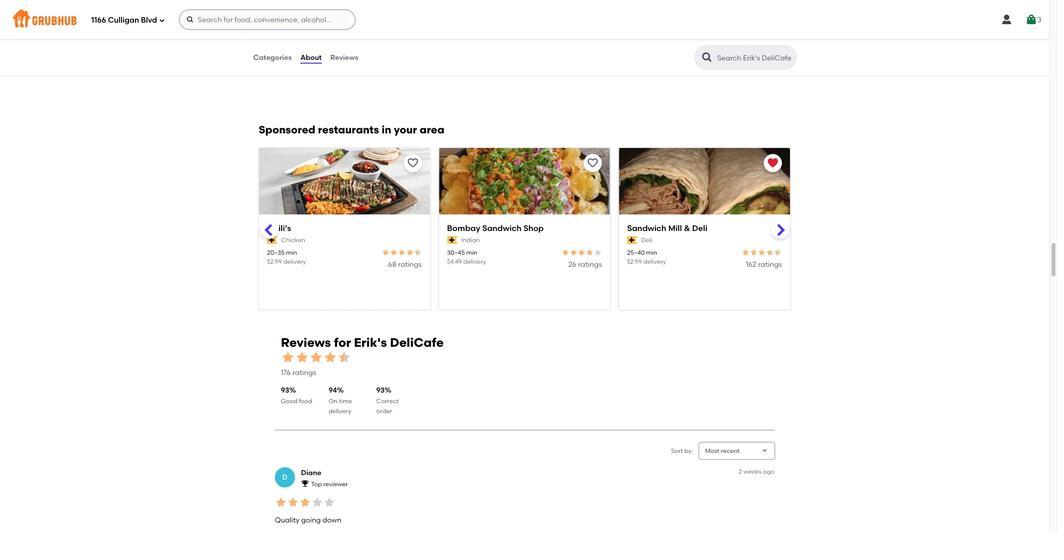 Task type: vqa. For each thing, say whether or not it's contained in the screenshot.
middle (Default
no



Task type: describe. For each thing, give the bounding box(es) containing it.
to
[[805, 284, 812, 292]]

$2.99 for sandwich mill & deli
[[628, 258, 642, 266]]

indian
[[462, 237, 480, 244]]

0 horizontal spatial erik's
[[319, 28, 336, 37]]

sandwich mill & deli link
[[628, 223, 783, 234]]

3 button
[[1026, 11, 1042, 29]]

shop
[[524, 224, 544, 234]]

20–35 min $2.99 delivery
[[267, 250, 306, 266]]

reviewer
[[324, 481, 348, 488]]

30–45
[[448, 250, 465, 257]]

blvd
[[141, 16, 157, 25]]

ratings for bombay sandwich shop
[[579, 260, 603, 269]]

quality
[[275, 517, 300, 525]]

categories button
[[253, 39, 292, 76]]

25–40 min $2.99 delivery
[[628, 250, 667, 266]]

subscription pass image for sandwich
[[628, 237, 638, 245]]

proceed
[[775, 284, 804, 292]]

ago
[[763, 469, 775, 476]]

2 sandwich from the left
[[628, 224, 667, 234]]

94
[[329, 387, 337, 395]]

mill
[[669, 224, 683, 234]]

restaurants
[[318, 124, 379, 137]]

min for sandwich mill & deli
[[647, 250, 658, 257]]

for
[[334, 336, 351, 350]]

down
[[323, 517, 342, 525]]

delivery for sandwich mill & deli
[[644, 258, 667, 266]]

1 horizontal spatial svg image
[[186, 16, 194, 24]]

$4.49
[[448, 258, 462, 266]]

sort
[[672, 448, 683, 455]]

about
[[297, 28, 318, 37]]

176
[[281, 369, 291, 377]]

save this restaurant image for bombay sandwich shop
[[587, 157, 599, 170]]

time
[[339, 398, 352, 405]]

quality  going  down
[[275, 517, 342, 525]]

bombay
[[448, 224, 481, 234]]

93 for 93 correct order
[[377, 387, 385, 395]]

order
[[377, 408, 392, 415]]

3
[[1038, 15, 1042, 24]]

subscription pass image
[[267, 237, 278, 245]]

30–45 min $4.49 delivery
[[448, 250, 487, 266]]

svg image
[[1001, 14, 1013, 26]]

search icon image
[[702, 51, 714, 64]]

176 ratings
[[281, 369, 316, 377]]

93 correct order
[[377, 387, 399, 415]]

view more about erik's delicafe
[[259, 28, 368, 37]]

sponsored restaurants in your area
[[259, 124, 445, 137]]

checkout
[[814, 284, 848, 292]]

trophy icon image
[[301, 480, 309, 489]]

area
[[420, 124, 445, 137]]

about button
[[300, 39, 322, 76]]

proceed to checkout
[[775, 284, 848, 292]]

2
[[739, 469, 742, 476]]

sort by:
[[672, 448, 693, 455]]

Search Erik's DeliCafe search field
[[717, 53, 794, 63]]

ratings for sandwich mill & deli
[[759, 260, 783, 269]]

in
[[382, 124, 392, 137]]

162 ratings
[[747, 260, 783, 269]]

68 ratings
[[389, 260, 422, 269]]

93 for 93 good food
[[281, 387, 289, 395]]

sandwich mill & deli logo image
[[620, 148, 791, 233]]

93 good food
[[281, 387, 312, 405]]

reviews for reviews
[[330, 53, 359, 62]]

top reviewer
[[311, 481, 348, 488]]

more
[[277, 28, 295, 37]]

correct
[[377, 398, 399, 405]]

Search for food, convenience, alcohol... search field
[[179, 10, 356, 30]]

$2.99 for chili's
[[267, 258, 282, 266]]

food
[[299, 398, 312, 405]]

subscription pass image for bombay
[[448, 237, 458, 245]]

about
[[301, 53, 322, 62]]



Task type: locate. For each thing, give the bounding box(es) containing it.
2 save this restaurant button from the left
[[584, 154, 603, 173]]

1 horizontal spatial delicafe
[[390, 336, 444, 350]]

$2.99
[[267, 258, 282, 266], [628, 258, 642, 266]]

1 horizontal spatial $2.99
[[628, 258, 642, 266]]

0 horizontal spatial save this restaurant image
[[407, 157, 419, 170]]

recent
[[721, 448, 740, 455]]

delivery for chili's
[[284, 258, 306, 266]]

sandwich left shop
[[483, 224, 522, 234]]

ratings right 162
[[759, 260, 783, 269]]

1 horizontal spatial sandwich
[[628, 224, 667, 234]]

1 min from the left
[[287, 250, 297, 257]]

svg image inside 3 button
[[1026, 14, 1038, 26]]

diane
[[301, 469, 322, 478]]

sponsored
[[259, 124, 316, 137]]

chicken
[[282, 237, 306, 244]]

subscription pass image up 25–40
[[628, 237, 638, 245]]

1 $2.99 from the left
[[267, 258, 282, 266]]

deli
[[693, 224, 708, 234], [642, 237, 653, 244]]

categories
[[253, 53, 292, 62]]

0 horizontal spatial min
[[287, 250, 297, 257]]

ratings
[[399, 260, 422, 269], [579, 260, 603, 269], [759, 260, 783, 269], [293, 369, 316, 377]]

0 vertical spatial delicafe
[[338, 28, 368, 37]]

culligan
[[108, 16, 139, 25]]

2 horizontal spatial svg image
[[1026, 14, 1038, 26]]

20–35
[[267, 250, 285, 257]]

min inside 30–45 min $4.49 delivery
[[467, 250, 478, 257]]

2 weeks ago
[[739, 469, 775, 476]]

main navigation navigation
[[0, 0, 1050, 39]]

1 subscription pass image from the left
[[448, 237, 458, 245]]

$2.99 down 25–40
[[628, 258, 642, 266]]

1 vertical spatial deli
[[642, 237, 653, 244]]

your
[[394, 124, 417, 137]]

1 vertical spatial reviews
[[281, 336, 331, 350]]

view
[[259, 28, 276, 37]]

delivery right $4.49
[[464, 258, 487, 266]]

sandwich up 25–40
[[628, 224, 667, 234]]

save this restaurant button
[[404, 154, 422, 173], [584, 154, 603, 173]]

good
[[281, 398, 298, 405]]

min for chili's
[[287, 250, 297, 257]]

most
[[706, 448, 720, 455]]

25–40
[[628, 250, 645, 257]]

delivery inside "20–35 min $2.99 delivery"
[[284, 258, 306, 266]]

top
[[311, 481, 322, 488]]

subscription pass image
[[448, 237, 458, 245], [628, 237, 638, 245]]

deli up 25–40
[[642, 237, 653, 244]]

bombay sandwich shop logo image
[[440, 148, 611, 233]]

min down chicken
[[287, 250, 297, 257]]

saved restaurant image
[[768, 157, 780, 170]]

svg image
[[1026, 14, 1038, 26], [186, 16, 194, 24], [159, 17, 165, 23]]

26 ratings
[[569, 260, 603, 269]]

2 horizontal spatial min
[[647, 250, 658, 257]]

0 horizontal spatial sandwich
[[483, 224, 522, 234]]

ratings right 26
[[579, 260, 603, 269]]

$2.99 down '20–35'
[[267, 258, 282, 266]]

1 horizontal spatial save this restaurant button
[[584, 154, 603, 173]]

star icon image
[[382, 249, 390, 257], [390, 249, 398, 257], [398, 249, 406, 257], [406, 249, 414, 257], [414, 249, 422, 257], [414, 249, 422, 257], [562, 249, 570, 257], [570, 249, 578, 257], [578, 249, 586, 257], [586, 249, 594, 257], [594, 249, 603, 257], [742, 249, 750, 257], [750, 249, 758, 257], [758, 249, 767, 257], [767, 249, 775, 257], [775, 249, 783, 257], [775, 249, 783, 257], [281, 351, 295, 365], [295, 351, 309, 365], [309, 351, 323, 365], [323, 351, 338, 365], [338, 351, 352, 365], [338, 351, 352, 365], [275, 497, 287, 509], [287, 497, 299, 509], [299, 497, 311, 509], [311, 497, 323, 509], [323, 497, 336, 509]]

1 horizontal spatial 93
[[377, 387, 385, 395]]

bombay sandwich shop
[[448, 224, 544, 234]]

delivery down '20–35'
[[284, 258, 306, 266]]

1 vertical spatial erik's
[[354, 336, 387, 350]]

93 inside "93 correct order"
[[377, 387, 385, 395]]

chili's logo image
[[259, 148, 430, 233]]

0 horizontal spatial deli
[[642, 237, 653, 244]]

proceed to checkout button
[[744, 279, 879, 297]]

93 up correct
[[377, 387, 385, 395]]

0 horizontal spatial subscription pass image
[[448, 237, 458, 245]]

1 horizontal spatial save this restaurant image
[[587, 157, 599, 170]]

ratings right '68'
[[399, 260, 422, 269]]

weeks
[[744, 469, 762, 476]]

0 horizontal spatial 93
[[281, 387, 289, 395]]

save this restaurant image for chili's
[[407, 157, 419, 170]]

most recent
[[706, 448, 740, 455]]

d
[[282, 474, 288, 483]]

0 horizontal spatial $2.99
[[267, 258, 282, 266]]

1 save this restaurant button from the left
[[404, 154, 422, 173]]

delivery inside "94 on time delivery"
[[329, 408, 351, 415]]

min inside the 25–40 min $2.99 delivery
[[647, 250, 658, 257]]

1 sandwich from the left
[[483, 224, 522, 234]]

saved restaurant button
[[765, 154, 783, 173]]

$2.99 inside the 25–40 min $2.99 delivery
[[628, 258, 642, 266]]

min inside "20–35 min $2.99 delivery"
[[287, 250, 297, 257]]

delivery down 25–40
[[644, 258, 667, 266]]

subscription pass image up 30–45
[[448, 237, 458, 245]]

save this restaurant button for bombay sandwich shop
[[584, 154, 603, 173]]

min down indian
[[467, 250, 478, 257]]

1166
[[91, 16, 106, 25]]

0 vertical spatial reviews
[[330, 53, 359, 62]]

$2.99 inside "20–35 min $2.99 delivery"
[[267, 258, 282, 266]]

1 horizontal spatial erik's
[[354, 336, 387, 350]]

ratings right 176
[[293, 369, 316, 377]]

2 min from the left
[[467, 250, 478, 257]]

save this restaurant image
[[407, 157, 419, 170], [587, 157, 599, 170]]

reviews up 176 ratings
[[281, 336, 331, 350]]

delivery for bombay sandwich shop
[[464, 258, 487, 266]]

94 on time delivery
[[329, 387, 352, 415]]

162
[[747, 260, 757, 269]]

ratings for chili's
[[399, 260, 422, 269]]

sandwich mill & deli
[[628, 224, 708, 234]]

reviews
[[330, 53, 359, 62], [281, 336, 331, 350]]

&
[[685, 224, 691, 234]]

min right 25–40
[[647, 250, 658, 257]]

93 up good
[[281, 387, 289, 395]]

0 horizontal spatial delicafe
[[338, 28, 368, 37]]

reviews right about
[[330, 53, 359, 62]]

delivery inside the 25–40 min $2.99 delivery
[[644, 258, 667, 266]]

1 93 from the left
[[281, 387, 289, 395]]

93 inside 93 good food
[[281, 387, 289, 395]]

0 horizontal spatial save this restaurant button
[[404, 154, 422, 173]]

by:
[[685, 448, 693, 455]]

2 save this restaurant image from the left
[[587, 157, 599, 170]]

min
[[287, 250, 297, 257], [467, 250, 478, 257], [647, 250, 658, 257]]

delivery inside 30–45 min $4.49 delivery
[[464, 258, 487, 266]]

going
[[301, 517, 321, 525]]

3 min from the left
[[647, 250, 658, 257]]

0 vertical spatial erik's
[[319, 28, 336, 37]]

reviews inside button
[[330, 53, 359, 62]]

93
[[281, 387, 289, 395], [377, 387, 385, 395]]

erik's
[[319, 28, 336, 37], [354, 336, 387, 350]]

delivery down time
[[329, 408, 351, 415]]

1 vertical spatial delicafe
[[390, 336, 444, 350]]

Sort by: field
[[706, 447, 740, 456]]

0 horizontal spatial svg image
[[159, 17, 165, 23]]

2 93 from the left
[[377, 387, 385, 395]]

chili's link
[[267, 223, 422, 234]]

erik's right about
[[319, 28, 336, 37]]

reviews for erik's delicafe
[[281, 336, 444, 350]]

sandwich
[[483, 224, 522, 234], [628, 224, 667, 234]]

2 $2.99 from the left
[[628, 258, 642, 266]]

save this restaurant button for chili's
[[404, 154, 422, 173]]

bombay sandwich shop link
[[448, 223, 603, 234]]

68
[[389, 260, 397, 269]]

reviews button
[[330, 39, 359, 76]]

reviews for reviews for erik's delicafe
[[281, 336, 331, 350]]

caret down icon image
[[761, 448, 769, 456]]

26
[[569, 260, 577, 269]]

delicafe
[[338, 28, 368, 37], [390, 336, 444, 350]]

0 vertical spatial deli
[[693, 224, 708, 234]]

1166 culligan blvd
[[91, 16, 157, 25]]

min for bombay sandwich shop
[[467, 250, 478, 257]]

1 save this restaurant image from the left
[[407, 157, 419, 170]]

erik's right for
[[354, 336, 387, 350]]

1 horizontal spatial deli
[[693, 224, 708, 234]]

1 horizontal spatial min
[[467, 250, 478, 257]]

delivery
[[284, 258, 306, 266], [464, 258, 487, 266], [644, 258, 667, 266], [329, 408, 351, 415]]

chili's
[[267, 224, 292, 234]]

2 subscription pass image from the left
[[628, 237, 638, 245]]

deli right &
[[693, 224, 708, 234]]

on
[[329, 398, 338, 405]]

1 horizontal spatial subscription pass image
[[628, 237, 638, 245]]



